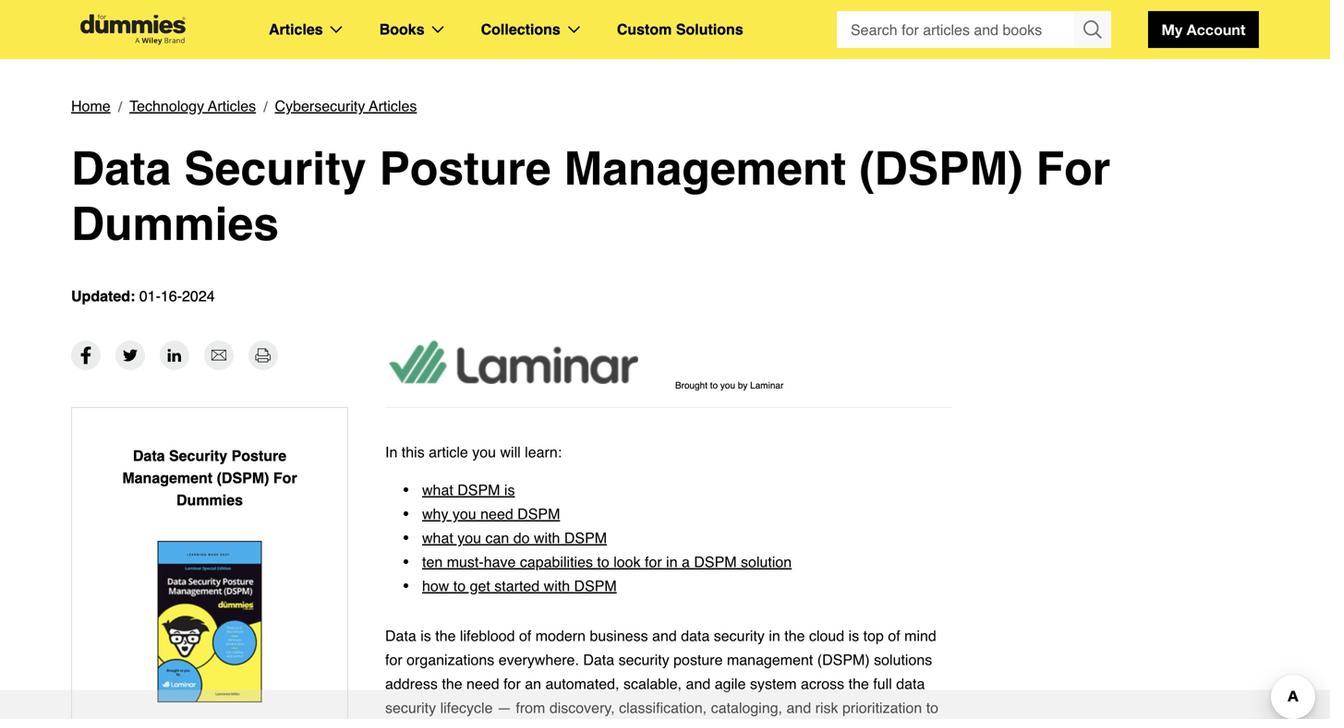 Task type: describe. For each thing, give the bounding box(es) containing it.
across
[[801, 676, 845, 693]]

0 horizontal spatial to
[[454, 578, 466, 595]]

articles for cybersecurity articles
[[369, 98, 417, 115]]

0 vertical spatial (dspm)
[[860, 142, 1024, 195]]

laminar
[[751, 381, 784, 391]]

0 vertical spatial dummies
[[71, 198, 279, 251]]

ten
[[422, 554, 443, 571]]

in inside the 'what dspm is why you need dspm what you can do with dspm ten must-have capabilities to look for in a dspm solution how to get started with dspm'
[[666, 554, 678, 571]]

need inside the 'what dspm is why you need dspm what you can do with dspm ten must-have capabilities to look for in a dspm solution how to get started with dspm'
[[481, 506, 514, 523]]

dspm down ten must-have capabilities to look for in a dspm solution link
[[574, 578, 617, 595]]

a
[[682, 554, 690, 571]]

custom
[[617, 21, 672, 38]]

cloud
[[810, 628, 845, 645]]

0 vertical spatial security
[[714, 628, 765, 645]]

dspm up ten must-have capabilities to look for in a dspm solution link
[[565, 530, 607, 547]]

2 vertical spatial for
[[504, 676, 521, 693]]

1 vertical spatial security
[[619, 652, 670, 669]]

business
[[590, 628, 648, 645]]

started
[[495, 578, 540, 595]]

16-
[[161, 288, 182, 305]]

solutions
[[676, 21, 744, 38]]

everywhere.
[[499, 652, 579, 669]]

top
[[864, 628, 884, 645]]

is inside the 'what dspm is why you need dspm what you can do with dspm ten must-have capabilities to look for in a dspm solution how to get started with dspm'
[[505, 482, 515, 499]]

solutions
[[874, 652, 933, 669]]

how to get started with dspm link
[[422, 578, 617, 595]]

updated: 01-16-2024
[[71, 288, 215, 305]]

you down what dspm is link
[[453, 506, 477, 523]]

data is the lifeblood of modern business and data security in the cloud is top of mind for organizations everywhere. data security posture management (dspm) solutions address the need for an automated, scalable, and agile system across the full data security lifecycle — from discovery, classification, cataloging, and risk prioritization
[[385, 628, 941, 720]]

how
[[422, 578, 449, 595]]

risk
[[816, 700, 839, 717]]

1 vertical spatial with
[[544, 578, 570, 595]]

can
[[486, 530, 510, 547]]

scalable,
[[624, 676, 682, 693]]

1 of from the left
[[519, 628, 532, 645]]

you up must-
[[458, 530, 482, 547]]

cybersecurity articles link
[[275, 94, 417, 118]]

technology articles
[[130, 98, 256, 115]]

classification,
[[619, 700, 707, 717]]

have
[[484, 554, 516, 571]]

2 vertical spatial security
[[385, 700, 436, 717]]

for inside the 'what dspm is why you need dspm what you can do with dspm ten must-have capabilities to look for in a dspm solution how to get started with dspm'
[[645, 554, 662, 571]]

0 vertical spatial posture
[[379, 142, 551, 195]]

Search for articles and books text field
[[837, 11, 1077, 48]]

in
[[385, 444, 398, 461]]

books
[[380, 21, 425, 38]]

management
[[727, 652, 814, 669]]

my account link
[[1149, 11, 1260, 48]]

0 vertical spatial to
[[711, 381, 718, 391]]

ten must-have capabilities to look for in a dspm solution link
[[422, 554, 792, 571]]

discovery,
[[550, 700, 615, 717]]

1 what from the top
[[422, 482, 454, 499]]

2 vertical spatial and
[[787, 700, 812, 717]]

0 vertical spatial data
[[681, 628, 710, 645]]

0 horizontal spatial and
[[653, 628, 677, 645]]

what dspm is why you need dspm what you can do with dspm ten must-have capabilities to look for in a dspm solution how to get started with dspm
[[422, 482, 792, 595]]

0 horizontal spatial is
[[421, 628, 431, 645]]

why
[[422, 506, 449, 523]]

will
[[500, 444, 521, 461]]

you left 'will'
[[473, 444, 496, 461]]

get
[[470, 578, 491, 595]]

1 vertical spatial management
[[122, 470, 213, 487]]

custom solutions
[[617, 21, 744, 38]]

1 vertical spatial security
[[169, 448, 227, 465]]

custom solutions link
[[617, 18, 744, 42]]

1 vertical spatial data security posture management (dspm) for dummies
[[122, 448, 297, 509]]

my account
[[1162, 21, 1246, 38]]

look
[[614, 554, 641, 571]]

home
[[71, 98, 111, 115]]

mind
[[905, 628, 937, 645]]

0 vertical spatial data security posture management (dspm) for dummies
[[71, 142, 1111, 251]]



Task type: locate. For each thing, give the bounding box(es) containing it.
and up "posture"
[[653, 628, 677, 645]]

2 vertical spatial (dspm)
[[818, 652, 870, 669]]

and down "posture"
[[686, 676, 711, 693]]

2 horizontal spatial is
[[849, 628, 860, 645]]

2 vertical spatial to
[[454, 578, 466, 595]]

(dspm) inside data is the lifeblood of modern business and data security in the cloud is top of mind for organizations everywhere. data security posture management (dspm) solutions address the need for an automated, scalable, and agile system across the full data security lifecycle — from discovery, classification, cataloging, and risk prioritization
[[818, 652, 870, 669]]

1 vertical spatial posture
[[232, 448, 287, 465]]

cataloging,
[[711, 700, 783, 717]]

with
[[534, 530, 560, 547], [544, 578, 570, 595]]

need up can
[[481, 506, 514, 523]]

modern
[[536, 628, 586, 645]]

1 horizontal spatial security
[[619, 652, 670, 669]]

book image image
[[157, 542, 262, 703]]

security up scalable, on the bottom
[[619, 652, 670, 669]]

is up why you need dspm link
[[505, 482, 515, 499]]

home link
[[71, 94, 111, 118]]

0 vertical spatial in
[[666, 554, 678, 571]]

1 horizontal spatial to
[[597, 554, 610, 571]]

0 vertical spatial security
[[184, 142, 367, 195]]

lifecycle
[[440, 700, 493, 717]]

1 horizontal spatial for
[[504, 676, 521, 693]]

1 vertical spatial in
[[769, 628, 781, 645]]

1 horizontal spatial management
[[564, 142, 847, 195]]

2 what from the top
[[422, 530, 454, 547]]

1 horizontal spatial for
[[1037, 142, 1111, 195]]

1 horizontal spatial is
[[505, 482, 515, 499]]

logo image
[[71, 14, 195, 45]]

1 horizontal spatial and
[[686, 676, 711, 693]]

1 vertical spatial for
[[273, 470, 297, 487]]

brought
[[676, 381, 708, 391]]

the left full
[[849, 676, 870, 693]]

what
[[422, 482, 454, 499], [422, 530, 454, 547]]

this
[[402, 444, 425, 461]]

solution
[[741, 554, 792, 571]]

data security posture management (dspm) for dummies
[[71, 142, 1111, 251], [122, 448, 297, 509]]

cybersecurity articles
[[275, 98, 417, 115]]

technology articles link
[[130, 94, 256, 118]]

must-
[[447, 554, 484, 571]]

management
[[564, 142, 847, 195], [122, 470, 213, 487]]

0 vertical spatial for
[[1037, 142, 1111, 195]]

of up everywhere.
[[519, 628, 532, 645]]

open book categories image
[[432, 26, 444, 33]]

the
[[436, 628, 456, 645], [785, 628, 805, 645], [442, 676, 463, 693], [849, 676, 870, 693]]

open article categories image
[[331, 26, 343, 33]]

articles right the cybersecurity
[[369, 98, 417, 115]]

—
[[497, 700, 512, 717]]

to left get
[[454, 578, 466, 595]]

to left the look
[[597, 554, 610, 571]]

collections
[[481, 21, 561, 38]]

learn:
[[525, 444, 562, 461]]

the down organizations
[[442, 676, 463, 693]]

is left top
[[849, 628, 860, 645]]

company logo image
[[389, 341, 639, 384]]

what down why
[[422, 530, 454, 547]]

with down capabilities
[[544, 578, 570, 595]]

need inside data is the lifeblood of modern business and data security in the cloud is top of mind for organizations everywhere. data security posture management (dspm) solutions address the need for an automated, scalable, and agile system across the full data security lifecycle — from discovery, classification, cataloging, and risk prioritization
[[467, 676, 500, 693]]

cybersecurity
[[275, 98, 365, 115]]

for
[[645, 554, 662, 571], [385, 652, 403, 669], [504, 676, 521, 693]]

0 vertical spatial what
[[422, 482, 454, 499]]

in
[[666, 554, 678, 571], [769, 628, 781, 645]]

in up management
[[769, 628, 781, 645]]

is up organizations
[[421, 628, 431, 645]]

0 vertical spatial management
[[564, 142, 847, 195]]

2024
[[182, 288, 215, 305]]

to
[[711, 381, 718, 391], [597, 554, 610, 571], [454, 578, 466, 595]]

dspm right a
[[694, 554, 737, 571]]

what up why
[[422, 482, 454, 499]]

agile
[[715, 676, 746, 693]]

you left by
[[721, 381, 736, 391]]

2 horizontal spatial to
[[711, 381, 718, 391]]

in left a
[[666, 554, 678, 571]]

is
[[505, 482, 515, 499], [421, 628, 431, 645], [849, 628, 860, 645]]

0 horizontal spatial posture
[[232, 448, 287, 465]]

articles inside 'link'
[[208, 98, 256, 115]]

1 vertical spatial need
[[467, 676, 500, 693]]

system
[[750, 676, 797, 693]]

1 horizontal spatial in
[[769, 628, 781, 645]]

with right the do
[[534, 530, 560, 547]]

account
[[1187, 21, 1246, 38]]

group
[[837, 11, 1112, 48]]

0 horizontal spatial management
[[122, 470, 213, 487]]

posture
[[379, 142, 551, 195], [232, 448, 287, 465]]

2 horizontal spatial and
[[787, 700, 812, 717]]

you inside brought to you by laminar link
[[721, 381, 736, 391]]

the up organizations
[[436, 628, 456, 645]]

article
[[429, 444, 468, 461]]

0 horizontal spatial articles
[[208, 98, 256, 115]]

articles for technology articles
[[208, 98, 256, 115]]

for left an
[[504, 676, 521, 693]]

2 horizontal spatial articles
[[369, 98, 417, 115]]

1 vertical spatial data
[[897, 676, 925, 693]]

0 vertical spatial with
[[534, 530, 560, 547]]

data down solutions
[[897, 676, 925, 693]]

2 horizontal spatial security
[[714, 628, 765, 645]]

0 horizontal spatial of
[[519, 628, 532, 645]]

0 vertical spatial and
[[653, 628, 677, 645]]

0 horizontal spatial security
[[385, 700, 436, 717]]

from
[[516, 700, 546, 717]]

1 horizontal spatial data
[[897, 676, 925, 693]]

0 horizontal spatial data
[[681, 628, 710, 645]]

what dspm is link
[[422, 482, 515, 499]]

data
[[71, 142, 171, 195], [133, 448, 165, 465], [385, 628, 417, 645], [583, 652, 615, 669]]

automated,
[[546, 676, 620, 693]]

2 of from the left
[[888, 628, 901, 645]]

and left risk
[[787, 700, 812, 717]]

of
[[519, 628, 532, 645], [888, 628, 901, 645]]

0 vertical spatial for
[[645, 554, 662, 571]]

posture
[[674, 652, 723, 669]]

articles left open article categories icon
[[269, 21, 323, 38]]

full
[[874, 676, 893, 693]]

1 vertical spatial dummies
[[177, 492, 243, 509]]

the left cloud
[[785, 628, 805, 645]]

1 vertical spatial (dspm)
[[217, 470, 269, 487]]

dummies
[[71, 198, 279, 251], [177, 492, 243, 509]]

by
[[738, 381, 748, 391]]

1 horizontal spatial posture
[[379, 142, 551, 195]]

(dspm)
[[860, 142, 1024, 195], [217, 470, 269, 487], [818, 652, 870, 669]]

1 vertical spatial what
[[422, 530, 454, 547]]

articles right technology
[[208, 98, 256, 115]]

data
[[681, 628, 710, 645], [897, 676, 925, 693]]

in inside data is the lifeblood of modern business and data security in the cloud is top of mind for organizations everywhere. data security posture management (dspm) solutions address the need for an automated, scalable, and agile system across the full data security lifecycle — from discovery, classification, cataloging, and risk prioritization
[[769, 628, 781, 645]]

capabilities
[[520, 554, 593, 571]]

1 horizontal spatial articles
[[269, 21, 323, 38]]

updated:
[[71, 288, 135, 305]]

why you need dspm link
[[422, 506, 560, 523]]

technology
[[130, 98, 204, 115]]

brought to you by laminar
[[676, 381, 784, 391]]

address
[[385, 676, 438, 693]]

my
[[1162, 21, 1183, 38]]

lifeblood
[[460, 628, 515, 645]]

security
[[714, 628, 765, 645], [619, 652, 670, 669], [385, 700, 436, 717]]

dspm
[[458, 482, 500, 499], [518, 506, 560, 523], [565, 530, 607, 547], [694, 554, 737, 571], [574, 578, 617, 595]]

to right brought
[[711, 381, 718, 391]]

data up "posture"
[[681, 628, 710, 645]]

for
[[1037, 142, 1111, 195], [273, 470, 297, 487]]

0 vertical spatial need
[[481, 506, 514, 523]]

do
[[514, 530, 530, 547]]

and
[[653, 628, 677, 645], [686, 676, 711, 693], [787, 700, 812, 717]]

1 vertical spatial to
[[597, 554, 610, 571]]

0 horizontal spatial for
[[273, 470, 297, 487]]

in this article you will learn:
[[385, 444, 562, 461]]

organizations
[[407, 652, 495, 669]]

1 vertical spatial for
[[385, 652, 403, 669]]

security down address on the left bottom of the page
[[385, 700, 436, 717]]

open collections list image
[[568, 26, 580, 33]]

for up address on the left bottom of the page
[[385, 652, 403, 669]]

an
[[525, 676, 542, 693]]

security up management
[[714, 628, 765, 645]]

you
[[721, 381, 736, 391], [473, 444, 496, 461], [453, 506, 477, 523], [458, 530, 482, 547]]

0 horizontal spatial for
[[385, 652, 403, 669]]

dspm up why you need dspm link
[[458, 482, 500, 499]]

for right the look
[[645, 554, 662, 571]]

2 horizontal spatial for
[[645, 554, 662, 571]]

security
[[184, 142, 367, 195], [169, 448, 227, 465]]

dspm up the do
[[518, 506, 560, 523]]

need up "lifecycle"
[[467, 676, 500, 693]]

01-
[[139, 288, 161, 305]]

articles
[[269, 21, 323, 38], [208, 98, 256, 115], [369, 98, 417, 115]]

1 horizontal spatial of
[[888, 628, 901, 645]]

0 horizontal spatial in
[[666, 554, 678, 571]]

what you can do with dspm link
[[422, 530, 607, 547]]

1 vertical spatial and
[[686, 676, 711, 693]]

brought to you by laminar link
[[676, 380, 784, 393]]

of right top
[[888, 628, 901, 645]]

need
[[481, 506, 514, 523], [467, 676, 500, 693]]



Task type: vqa. For each thing, say whether or not it's contained in the screenshot.
article
yes



